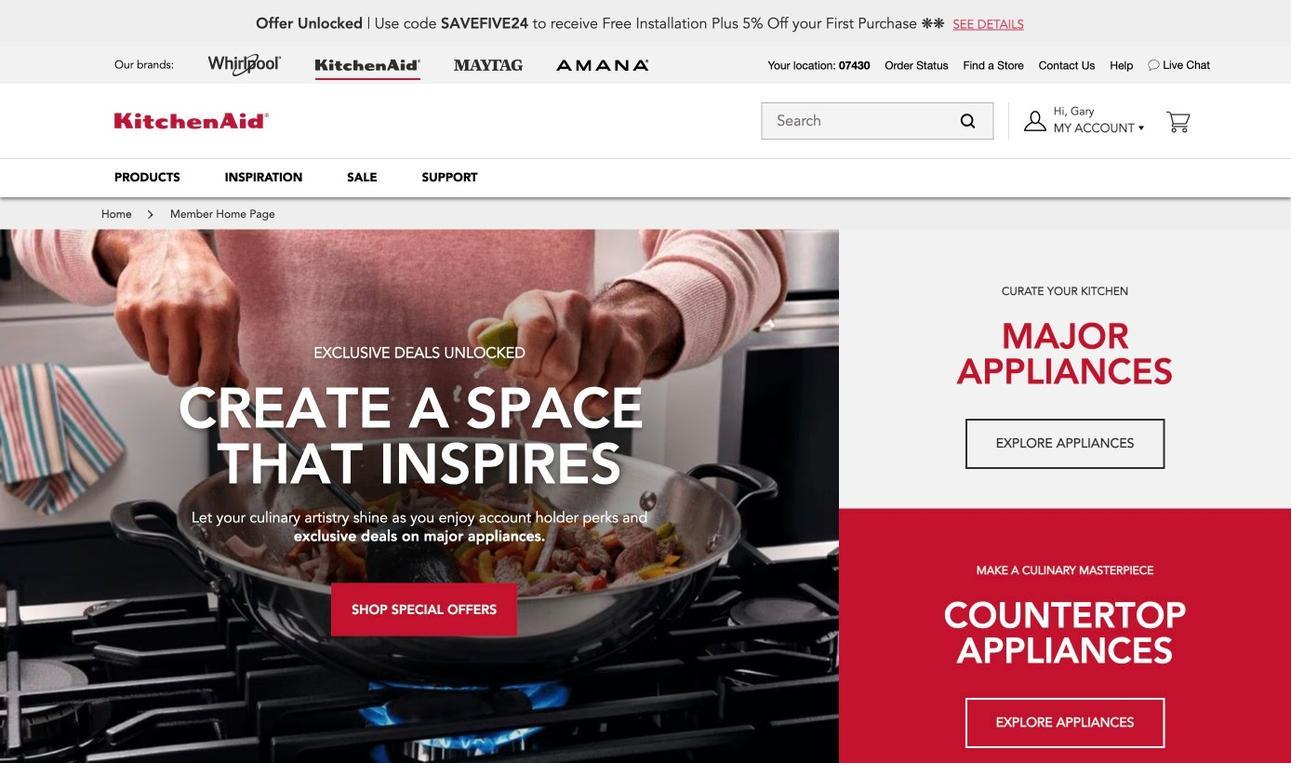 Task type: describe. For each thing, give the bounding box(es) containing it.
sale element
[[347, 169, 377, 186]]

secmasthead image
[[840, 229, 1292, 508]]

0 horizontal spatial kitchenaid image
[[114, 113, 269, 129]]

products element
[[114, 169, 180, 186]]

0 vertical spatial kitchenaid image
[[315, 60, 421, 71]]



Task type: vqa. For each thing, say whether or not it's contained in the screenshot.
Whirlpool image
yes



Task type: locate. For each thing, give the bounding box(es) containing it.
inspiration element
[[225, 169, 303, 186]]

Search search field
[[761, 102, 994, 140]]

1 horizontal spatial kitchenaid image
[[315, 60, 421, 71]]

kitchenaid image
[[315, 60, 421, 71], [114, 113, 269, 129]]

amana image
[[556, 59, 650, 72]]

maytag image
[[454, 60, 523, 71]]

menu
[[92, 158, 1200, 197]]

1 vertical spatial kitchenaid image
[[114, 113, 269, 129]]

termasthead image
[[840, 508, 1292, 763]]

whirlpool image
[[208, 54, 282, 76]]

support element
[[422, 169, 478, 186]]



